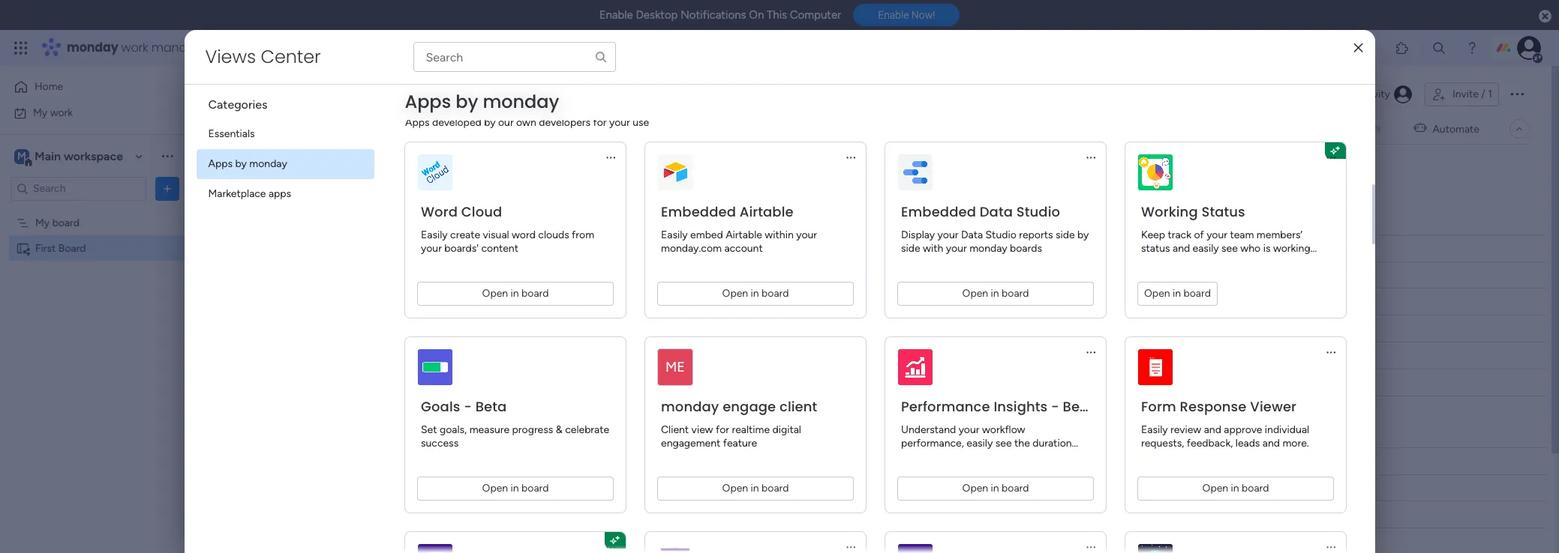 Task type: describe. For each thing, give the bounding box(es) containing it.
Search field
[[335, 158, 380, 179]]

0 vertical spatial first
[[249, 77, 297, 111]]

board for working status
[[1184, 287, 1211, 300]]

by inside the embedded data studio display your data studio reports side by side with your monday boards
[[1077, 229, 1089, 242]]

see inside working status keep track of your team members' status and easily see who is working from where
[[1222, 242, 1238, 255]]

account
[[724, 242, 763, 255]]

view
[[691, 424, 713, 437]]

1 18 nov from the top
[[747, 297, 777, 308]]

feature
[[723, 438, 757, 450]]

open in board button for cloud
[[417, 282, 614, 306]]

work for my
[[50, 106, 73, 119]]

in for insights
[[991, 483, 999, 495]]

by inside option
[[235, 158, 247, 170]]

main table
[[251, 122, 301, 135]]

open for beta
[[962, 483, 988, 495]]

marketplace
[[208, 188, 266, 200]]

notifications
[[681, 8, 746, 22]]

open in board button for status
[[1137, 282, 1218, 306]]

word cloud easily create visual word clouds from your boards' content
[[421, 203, 594, 255]]

board for word cloud
[[521, 287, 549, 300]]

1 horizontal spatial first board
[[249, 77, 373, 111]]

working for on
[[624, 269, 663, 282]]

monday work management
[[67, 39, 233, 56]]

open in board for status
[[1144, 287, 1211, 300]]

4 nov from the top
[[759, 510, 777, 521]]

new
[[233, 162, 255, 175]]

2 vertical spatial status
[[640, 455, 670, 468]]

your inside performance insights - beta understand your workflow performance, easily see the duration tasks were "stuck" and how to improve
[[959, 424, 979, 437]]

embedded for embedded data studio
[[901, 203, 976, 221]]

open in board button for airtable
[[657, 282, 854, 306]]

board for form response viewer
[[1242, 483, 1269, 495]]

engage
[[722, 398, 776, 417]]

enable for enable desktop notifications on this computer
[[599, 8, 633, 22]]

management
[[151, 39, 233, 56]]

categories list box
[[196, 85, 386, 209]]

developed
[[432, 116, 481, 129]]

insights
[[994, 398, 1048, 417]]

apps by monday option
[[196, 149, 374, 179]]

shareable board image
[[16, 241, 30, 256]]

embedded airtable easily embed airtable within your monday.com account
[[661, 203, 817, 255]]

0 vertical spatial airtable
[[739, 203, 793, 221]]

goals - beta set goals, measure progress & celebrate success
[[421, 398, 609, 450]]

see
[[262, 41, 280, 54]]

goals,
[[439, 424, 467, 437]]

working status keep track of your team members' status and easily see who is working from where
[[1141, 203, 1311, 269]]

monday inside "apps by monday apps developed by our own developers for your use"
[[483, 90, 559, 115]]

my work button
[[9, 101, 161, 125]]

duration
[[1033, 438, 1072, 450]]

beta inside performance insights - beta understand your workflow performance, easily see the duration tasks were "stuck" and how to improve
[[1063, 398, 1094, 417]]

status inside working status keep track of your team members' status and easily see who is working from where
[[1202, 203, 1245, 221]]

hide button
[[591, 157, 647, 181]]

work for monday
[[121, 39, 148, 56]]

approve
[[1224, 424, 1262, 437]]

to
[[1033, 451, 1043, 464]]

within
[[765, 229, 793, 242]]

menu image for embedded airtable
[[845, 152, 857, 164]]

open for embed
[[722, 287, 748, 300]]

easily inside performance insights - beta understand your workflow performance, easily see the duration tasks were "stuck" and how to improve
[[967, 438, 993, 450]]

progress
[[512, 424, 553, 437]]

and inside performance insights - beta understand your workflow performance, easily see the duration tasks were "stuck" and how to improve
[[990, 451, 1007, 464]]

1 horizontal spatial apps by monday
[[405, 89, 559, 114]]

boards'
[[444, 242, 478, 255]]

tasks
[[901, 451, 925, 464]]

visual
[[483, 229, 509, 242]]

developers
[[539, 116, 590, 129]]

1
[[1488, 88, 1493, 101]]

enable now!
[[878, 9, 935, 21]]

1 vertical spatial task
[[383, 242, 404, 254]]

open for display
[[962, 287, 988, 300]]

categories heading
[[196, 85, 374, 119]]

workspace image
[[14, 148, 29, 165]]

open for set
[[482, 483, 508, 495]]

1 status field from the top
[[636, 241, 674, 257]]

my work
[[33, 106, 73, 119]]

3 nov from the top
[[759, 484, 777, 495]]

realtime
[[732, 424, 770, 437]]

keep
[[1141, 229, 1165, 242]]

invite
[[1453, 88, 1479, 101]]

goals
[[421, 398, 460, 417]]

2 nov from the top
[[759, 324, 777, 335]]

content
[[481, 242, 518, 255]]

our
[[498, 116, 513, 129]]

apps inside option
[[208, 158, 233, 170]]

use
[[633, 116, 649, 129]]

open in board for response
[[1202, 483, 1269, 495]]

working for status
[[1141, 203, 1198, 221]]

performance insights - beta understand your workflow performance, easily see the duration tasks were "stuck" and how to improve
[[901, 398, 1094, 464]]

your inside word cloud easily create visual word clouds from your boards' content
[[421, 242, 442, 255]]

1 vertical spatial airtable
[[725, 229, 762, 242]]

menu image for word cloud
[[605, 152, 617, 164]]

done
[[642, 296, 667, 308]]

table
[[276, 122, 301, 135]]

individual
[[1265, 424, 1309, 437]]

team
[[1230, 229, 1254, 242]]

open in board for -
[[482, 483, 549, 495]]

engagement
[[661, 438, 720, 450]]

First Board field
[[245, 77, 377, 111]]

main table button
[[227, 117, 312, 141]]

your inside working status keep track of your team members' status and easily see who is working from where
[[1207, 229, 1227, 242]]

monday inside the embedded data studio display your data studio reports side by side with your monday boards
[[969, 242, 1007, 255]]

in for airtable
[[751, 287, 759, 300]]

where
[[1166, 256, 1195, 269]]

dapulse close image
[[1539, 9, 1552, 24]]

my for my work
[[33, 106, 47, 119]]

working
[[1273, 242, 1311, 255]]

Date field
[[745, 241, 775, 257]]

angle down image
[[292, 163, 299, 174]]

easily inside working status keep track of your team members' status and easily see who is working from where
[[1193, 242, 1219, 255]]

status
[[1141, 242, 1170, 255]]

search everything image
[[1432, 41, 1447, 56]]

create
[[450, 229, 480, 242]]

clouds
[[538, 229, 569, 242]]

monday inside option
[[249, 158, 287, 170]]

views
[[205, 44, 256, 69]]

2 18 nov from the top
[[747, 510, 777, 521]]

- inside goals - beta set goals, measure progress & celebrate success
[[464, 398, 472, 417]]

and inside working status keep track of your team members' status and easily see who is working from where
[[1173, 242, 1190, 255]]

performance
[[901, 398, 990, 417]]

reports
[[1019, 229, 1053, 242]]

were
[[928, 451, 951, 464]]

requests,
[[1141, 438, 1184, 450]]

open in board button for data
[[897, 282, 1094, 306]]

understand
[[901, 424, 956, 437]]

more.
[[1283, 438, 1309, 450]]

person
[[413, 162, 445, 175]]

enable for enable now!
[[878, 9, 909, 21]]

digital
[[772, 424, 801, 437]]

1 16 from the top
[[747, 324, 757, 335]]

jacob simon image
[[1518, 36, 1542, 60]]

1 vertical spatial first
[[35, 242, 56, 255]]

enable desktop notifications on this computer
[[599, 8, 841, 22]]

your right with
[[946, 242, 967, 255]]

0 vertical spatial studio
[[1016, 203, 1060, 221]]

invite / 1
[[1453, 88, 1493, 101]]

for inside "apps by monday apps developed by our own developers for your use"
[[593, 116, 606, 129]]

workspace
[[64, 149, 123, 163]]

open for create
[[482, 287, 508, 300]]

shareable board image
[[224, 86, 242, 104]]

1 image
[[1340, 31, 1354, 48]]

apps by monday apps developed by our own developers for your use
[[405, 90, 649, 129]]

see plans button
[[242, 37, 315, 59]]

form response viewer easily review and approve individual requests, feedback, leads and more.
[[1141, 398, 1309, 450]]

it
[[680, 269, 686, 282]]

leads
[[1236, 438, 1260, 450]]

response
[[1180, 398, 1247, 417]]

invite / 1 button
[[1425, 83, 1500, 107]]

members'
[[1257, 229, 1303, 242]]

set
[[421, 424, 437, 437]]

autopilot image
[[1414, 119, 1427, 138]]

new task button
[[227, 157, 284, 181]]

celebrate
[[565, 424, 609, 437]]

board down search in workspace field
[[52, 217, 80, 229]]



Task type: vqa. For each thing, say whether or not it's contained in the screenshot.
"Add to favorites" image component icon
no



Task type: locate. For each thing, give the bounding box(es) containing it.
2 vertical spatial task
[[383, 455, 404, 468]]

main
[[251, 122, 273, 135], [35, 149, 61, 163]]

your up with
[[937, 229, 958, 242]]

home button
[[9, 75, 161, 99]]

task inside button
[[258, 162, 278, 175]]

0 horizontal spatial menu image
[[1085, 152, 1097, 164]]

in down content
[[510, 287, 519, 300]]

m
[[17, 150, 26, 162]]

enable inside button
[[878, 9, 909, 21]]

open in board button down how
[[897, 477, 1094, 501]]

0 vertical spatial side
[[1056, 229, 1075, 242]]

embedded up embed
[[661, 203, 736, 221]]

0 vertical spatial see
[[1222, 242, 1238, 255]]

workspace selection element
[[14, 147, 125, 167]]

1 vertical spatial from
[[1141, 256, 1164, 269]]

1 horizontal spatial for
[[716, 424, 729, 437]]

apps by monday
[[405, 89, 559, 114], [208, 158, 287, 170]]

open down the feature at bottom
[[722, 483, 748, 495]]

open in board down progress
[[482, 483, 549, 495]]

my inside my work button
[[33, 106, 47, 119]]

date
[[749, 242, 771, 255]]

1 horizontal spatial work
[[121, 39, 148, 56]]

/
[[1482, 88, 1486, 101]]

work left management
[[121, 39, 148, 56]]

0 horizontal spatial beta
[[475, 398, 507, 417]]

1 beta from the left
[[475, 398, 507, 417]]

your left boards'
[[421, 242, 442, 255]]

1 nov from the top
[[759, 297, 777, 308]]

1 vertical spatial 16
[[747, 484, 757, 495]]

- right the insights
[[1051, 398, 1059, 417]]

1 vertical spatial main
[[35, 149, 61, 163]]

status down client
[[640, 455, 670, 468]]

18 nov down date field on the left top of page
[[747, 297, 777, 308]]

0 horizontal spatial side
[[901, 242, 920, 255]]

see plans
[[262, 41, 308, 54]]

client
[[661, 424, 689, 437]]

open in board for data
[[962, 287, 1029, 300]]

embedded up 'display'
[[901, 203, 976, 221]]

0 vertical spatial menu image
[[1085, 152, 1097, 164]]

airtable up account
[[725, 229, 762, 242]]

board for performance insights - beta
[[1002, 483, 1029, 495]]

open in board button down boards at the right
[[897, 282, 1094, 306]]

dapulse x slim image
[[1354, 42, 1363, 54]]

2 horizontal spatial easily
[[1141, 424, 1168, 437]]

open in board button for response
[[1137, 477, 1334, 501]]

embedded
[[661, 203, 736, 221], [901, 203, 976, 221]]

0 vertical spatial 18 nov
[[747, 297, 777, 308]]

open in board down the feature at bottom
[[722, 483, 789, 495]]

status up working on it
[[640, 242, 670, 255]]

main for main table
[[251, 122, 273, 135]]

0 horizontal spatial working
[[624, 269, 663, 282]]

main workspace
[[35, 149, 123, 163]]

1 horizontal spatial from
[[1141, 256, 1164, 269]]

1 16 nov from the top
[[747, 324, 777, 335]]

marketplace apps option
[[196, 179, 374, 209]]

0 vertical spatial from
[[572, 229, 594, 242]]

open for track
[[1144, 287, 1170, 300]]

1 horizontal spatial main
[[251, 122, 273, 135]]

1 horizontal spatial board
[[303, 77, 373, 111]]

first board
[[249, 77, 373, 111], [35, 242, 86, 255]]

collapse board header image
[[1514, 123, 1526, 135]]

enable
[[599, 8, 633, 22], [878, 9, 909, 21]]

in for cloud
[[510, 287, 519, 300]]

beta up the duration
[[1063, 398, 1094, 417]]

activity
[[1354, 88, 1391, 101]]

1 horizontal spatial -
[[1051, 398, 1059, 417]]

in down progress
[[510, 483, 519, 495]]

enable left desktop
[[599, 8, 633, 22]]

0 horizontal spatial first board
[[35, 242, 86, 255]]

display
[[901, 229, 935, 242]]

1 horizontal spatial easily
[[1193, 242, 1219, 255]]

board down how
[[1002, 483, 1029, 495]]

see down workflow
[[995, 438, 1012, 450]]

open in board button down date field on the left top of page
[[657, 282, 854, 306]]

automate
[[1433, 123, 1480, 135]]

views center
[[205, 44, 321, 69]]

board down the leads
[[1242, 483, 1269, 495]]

easily for embedded airtable
[[661, 229, 688, 242]]

open in board down date field on the left top of page
[[722, 287, 789, 300]]

2 16 nov from the top
[[747, 484, 777, 495]]

1 vertical spatial board
[[58, 242, 86, 255]]

home
[[35, 80, 63, 93]]

marketplace apps
[[208, 188, 291, 200]]

1 horizontal spatial embedded
[[901, 203, 976, 221]]

1 vertical spatial studio
[[985, 229, 1016, 242]]

open in board down how
[[962, 483, 1029, 495]]

1 vertical spatial apps by monday
[[208, 158, 287, 170]]

working
[[1141, 203, 1198, 221], [624, 269, 663, 282]]

easily down word
[[421, 229, 447, 242]]

open in board down the leads
[[1202, 483, 1269, 495]]

my down search in workspace field
[[35, 217, 50, 229]]

open in board button for insights
[[897, 477, 1094, 501]]

board down date field on the left top of page
[[761, 287, 789, 300]]

and left how
[[990, 451, 1007, 464]]

open in board down content
[[482, 287, 549, 300]]

search image
[[594, 50, 608, 64]]

0 vertical spatial status
[[1202, 203, 1245, 221]]

0 vertical spatial 18
[[747, 297, 757, 308]]

easily
[[1193, 242, 1219, 255], [967, 438, 993, 450]]

"stuck"
[[954, 451, 988, 464]]

easily inside embedded airtable easily embed airtable within your monday.com account
[[661, 229, 688, 242]]

0 vertical spatial for
[[593, 116, 606, 129]]

in down where
[[1173, 287, 1181, 300]]

menu image
[[605, 152, 617, 164], [845, 152, 857, 164], [1325, 152, 1337, 164], [1085, 347, 1097, 359]]

track
[[1168, 229, 1191, 242]]

on
[[749, 8, 764, 22]]

list box
[[0, 207, 191, 464]]

status field down client
[[636, 454, 674, 470]]

data up boards at the right
[[980, 203, 1013, 221]]

apps
[[405, 89, 451, 114], [405, 90, 451, 115], [405, 116, 429, 129], [208, 158, 233, 170]]

open in board for engage
[[722, 483, 789, 495]]

from right clouds
[[572, 229, 594, 242]]

18 nov down the feature at bottom
[[747, 510, 777, 521]]

word
[[421, 203, 457, 221]]

1 horizontal spatial side
[[1056, 229, 1075, 242]]

feedback,
[[1187, 438, 1233, 450]]

0 vertical spatial apps by monday
[[405, 89, 559, 114]]

2 beta from the left
[[1063, 398, 1094, 417]]

0 vertical spatial 16
[[747, 324, 757, 335]]

work down home
[[50, 106, 73, 119]]

main left table
[[251, 122, 273, 135]]

viewer
[[1250, 398, 1297, 417]]

your left use
[[609, 116, 630, 129]]

first board down my board
[[35, 242, 86, 255]]

0 vertical spatial work
[[121, 39, 148, 56]]

hide
[[615, 162, 638, 175]]

beta up measure
[[475, 398, 507, 417]]

enable left now!
[[878, 9, 909, 21]]

1 vertical spatial menu image
[[1325, 347, 1337, 359]]

1 vertical spatial working
[[624, 269, 663, 282]]

enable now! button
[[853, 4, 960, 26]]

on
[[665, 269, 677, 282]]

main right workspace icon
[[35, 149, 61, 163]]

open in board
[[482, 287, 549, 300], [722, 287, 789, 300], [962, 287, 1029, 300], [1144, 287, 1211, 300], [482, 483, 549, 495], [722, 483, 789, 495], [962, 483, 1029, 495], [1202, 483, 1269, 495]]

menu image for performance insights - beta
[[1085, 347, 1097, 359]]

work inside button
[[50, 106, 73, 119]]

workflow
[[982, 424, 1025, 437]]

status
[[1202, 203, 1245, 221], [640, 242, 670, 255], [640, 455, 670, 468]]

working inside working status keep track of your team members' status and easily see who is working from where
[[1141, 203, 1198, 221]]

in for -
[[510, 483, 519, 495]]

0 vertical spatial easily
[[1193, 242, 1219, 255]]

None search field
[[413, 42, 616, 72]]

invite members image
[[1362, 41, 1377, 56]]

who
[[1240, 242, 1261, 255]]

in down date field on the left top of page
[[751, 287, 759, 300]]

- right goals
[[464, 398, 472, 417]]

for right developers
[[593, 116, 606, 129]]

1 vertical spatial 16 nov
[[747, 484, 777, 495]]

2 16 from the top
[[747, 484, 757, 495]]

for right 'view'
[[716, 424, 729, 437]]

add to favorites image
[[409, 87, 424, 102]]

open in board down boards at the right
[[962, 287, 1029, 300]]

studio up reports
[[1016, 203, 1060, 221]]

select product image
[[14, 41, 29, 56]]

Search in workspace field
[[32, 180, 125, 197]]

for
[[593, 116, 606, 129], [716, 424, 729, 437]]

2 status field from the top
[[636, 454, 674, 470]]

my board
[[35, 217, 80, 229]]

open down the embedded data studio display your data studio reports side by side with your monday boards
[[962, 287, 988, 300]]

1 horizontal spatial working
[[1141, 203, 1198, 221]]

easily
[[421, 229, 447, 242], [661, 229, 688, 242], [1141, 424, 1168, 437]]

open in board button down the leads
[[1137, 477, 1334, 501]]

Search for a column type search field
[[413, 42, 616, 72]]

0 horizontal spatial enable
[[599, 8, 633, 22]]

Status field
[[636, 241, 674, 257], [636, 454, 674, 470]]

in down the embedded data studio display your data studio reports side by side with your monday boards
[[991, 287, 999, 300]]

1 vertical spatial side
[[901, 242, 920, 255]]

embedded inside the embedded data studio display your data studio reports side by side with your monday boards
[[901, 203, 976, 221]]

0 horizontal spatial embedded
[[661, 203, 736, 221]]

easily down the of at the right top of the page
[[1193, 242, 1219, 255]]

apps image
[[1395, 41, 1410, 56]]

1 - from the left
[[464, 398, 472, 417]]

my down home
[[33, 106, 47, 119]]

how
[[1010, 451, 1030, 464]]

0 vertical spatial first board
[[249, 77, 373, 111]]

0 vertical spatial data
[[980, 203, 1013, 221]]

open for easily
[[1202, 483, 1228, 495]]

essentials option
[[196, 119, 374, 149]]

0 vertical spatial my
[[33, 106, 47, 119]]

own
[[516, 116, 536, 129]]

side
[[1056, 229, 1075, 242], [901, 242, 920, 255]]

see down team
[[1222, 242, 1238, 255]]

side down 'display'
[[901, 242, 920, 255]]

side right reports
[[1056, 229, 1075, 242]]

apps by monday up our
[[405, 89, 559, 114]]

1 horizontal spatial see
[[1222, 242, 1238, 255]]

for inside monday engage client client view for realtime digital engagement feature
[[716, 424, 729, 437]]

working up track
[[1141, 203, 1198, 221]]

open in board button for -
[[417, 477, 614, 501]]

center
[[261, 44, 321, 69]]

working on it
[[624, 269, 686, 282]]

see inside performance insights - beta understand your workflow performance, easily see the duration tasks were "stuck" and how to improve
[[995, 438, 1012, 450]]

your inside "apps by monday apps developed by our own developers for your use"
[[609, 116, 630, 129]]

1 18 from the top
[[747, 297, 757, 308]]

0 vertical spatial task
[[258, 162, 278, 175]]

open down content
[[482, 287, 508, 300]]

0 vertical spatial board
[[303, 77, 373, 111]]

0 vertical spatial status field
[[636, 241, 674, 257]]

1 vertical spatial easily
[[967, 438, 993, 450]]

0 vertical spatial working
[[1141, 203, 1198, 221]]

and up where
[[1173, 242, 1190, 255]]

in down the feature at bottom
[[751, 483, 759, 495]]

open for client
[[722, 483, 748, 495]]

board for embedded airtable
[[761, 287, 789, 300]]

apps by monday up marketplace apps
[[208, 158, 287, 170]]

form
[[1141, 398, 1176, 417]]

success
[[421, 438, 458, 450]]

cloud
[[461, 203, 502, 221]]

word
[[512, 229, 535, 242]]

open in board down where
[[1144, 287, 1211, 300]]

easily up monday.com
[[661, 229, 688, 242]]

board for goals - beta
[[521, 483, 549, 495]]

studio up boards at the right
[[985, 229, 1016, 242]]

1 vertical spatial 18 nov
[[747, 510, 777, 521]]

1 horizontal spatial first
[[249, 77, 297, 111]]

apps by monday inside option
[[208, 158, 287, 170]]

18 down date field on the left top of page
[[747, 297, 757, 308]]

easily up "stuck"
[[967, 438, 993, 450]]

1 vertical spatial for
[[716, 424, 729, 437]]

embedded for embedded airtable
[[661, 203, 736, 221]]

airtable up the within
[[739, 203, 793, 221]]

option
[[0, 209, 191, 212]]

0 horizontal spatial easily
[[421, 229, 447, 242]]

main inside button
[[251, 122, 273, 135]]

and down the individual
[[1263, 438, 1280, 450]]

board down where
[[1184, 287, 1211, 300]]

my for my board
[[35, 217, 50, 229]]

18 down the feature at bottom
[[747, 510, 757, 521]]

the
[[1014, 438, 1030, 450]]

in for response
[[1231, 483, 1239, 495]]

of
[[1194, 229, 1204, 242]]

main for main workspace
[[35, 149, 61, 163]]

0 horizontal spatial first
[[35, 242, 56, 255]]

me
[[665, 360, 685, 376]]

working left on
[[624, 269, 663, 282]]

18
[[747, 297, 757, 308], [747, 510, 757, 521]]

1 horizontal spatial enable
[[878, 9, 909, 21]]

1 vertical spatial my
[[35, 217, 50, 229]]

1 vertical spatial data
[[961, 229, 983, 242]]

easily for word cloud
[[421, 229, 447, 242]]

main inside workspace selection "element"
[[35, 149, 61, 163]]

open down account
[[722, 287, 748, 300]]

plans
[[283, 41, 308, 54]]

help image
[[1465, 41, 1480, 56]]

&
[[556, 424, 562, 437]]

in
[[510, 287, 519, 300], [751, 287, 759, 300], [991, 287, 999, 300], [1173, 287, 1181, 300], [510, 483, 519, 495], [751, 483, 759, 495], [991, 483, 999, 495], [1231, 483, 1239, 495]]

0 horizontal spatial main
[[35, 149, 61, 163]]

1 embedded from the left
[[661, 203, 736, 221]]

0 horizontal spatial see
[[995, 438, 1012, 450]]

by
[[456, 89, 478, 114], [456, 90, 478, 115], [484, 116, 495, 129], [235, 158, 247, 170], [1077, 229, 1089, 242]]

easily up requests, at the right of page
[[1141, 424, 1168, 437]]

1 vertical spatial first board
[[35, 242, 86, 255]]

from inside word cloud easily create visual word clouds from your boards' content
[[572, 229, 594, 242]]

menu image
[[1085, 152, 1097, 164], [1325, 347, 1337, 359]]

0 horizontal spatial -
[[464, 398, 472, 417]]

my
[[33, 106, 47, 119], [35, 217, 50, 229]]

first
[[249, 77, 297, 111], [35, 242, 56, 255]]

easily inside form response viewer easily review and approve individual requests, feedback, leads and more.
[[1141, 424, 1168, 437]]

open in board button for engage
[[657, 477, 854, 501]]

in for data
[[991, 287, 999, 300]]

data right 'display'
[[961, 229, 983, 242]]

0 vertical spatial main
[[251, 122, 273, 135]]

open
[[482, 287, 508, 300], [722, 287, 748, 300], [962, 287, 988, 300], [1144, 287, 1170, 300], [482, 483, 508, 495], [722, 483, 748, 495], [962, 483, 988, 495], [1202, 483, 1228, 495]]

2 embedded from the left
[[901, 203, 976, 221]]

work
[[121, 39, 148, 56], [50, 106, 73, 119]]

and up the 'feedback,'
[[1204, 424, 1221, 437]]

0 horizontal spatial easily
[[967, 438, 993, 450]]

board down progress
[[521, 483, 549, 495]]

open down the 'feedback,'
[[1202, 483, 1228, 495]]

board for monday engage client
[[761, 483, 789, 495]]

client
[[779, 398, 817, 417]]

menu image for studio
[[1085, 152, 1097, 164]]

16
[[747, 324, 757, 335], [747, 484, 757, 495]]

1 horizontal spatial beta
[[1063, 398, 1094, 417]]

in down performance insights - beta understand your workflow performance, easily see the duration tasks were "stuck" and how to improve
[[991, 483, 999, 495]]

embedded inside embedded airtable easily embed airtable within your monday.com account
[[661, 203, 736, 221]]

easily inside word cloud easily create visual word clouds from your boards' content
[[421, 229, 447, 242]]

show board description image
[[384, 87, 402, 102]]

1 horizontal spatial menu image
[[1325, 347, 1337, 359]]

list box containing my board
[[0, 207, 191, 464]]

board down digital
[[761, 483, 789, 495]]

open in board for insights
[[962, 483, 1029, 495]]

2 18 from the top
[[747, 510, 757, 521]]

beta inside goals - beta set goals, measure progress & celebrate success
[[475, 398, 507, 417]]

0 horizontal spatial board
[[58, 242, 86, 255]]

0 horizontal spatial apps by monday
[[208, 158, 287, 170]]

open in board button down the feature at bottom
[[657, 477, 854, 501]]

computer
[[790, 8, 841, 22]]

1 vertical spatial status
[[640, 242, 670, 255]]

1 vertical spatial status field
[[636, 454, 674, 470]]

now!
[[912, 9, 935, 21]]

improve
[[1045, 451, 1084, 464]]

0 horizontal spatial work
[[50, 106, 73, 119]]

1 vertical spatial 18
[[747, 510, 757, 521]]

in for engage
[[751, 483, 759, 495]]

board down word
[[521, 287, 549, 300]]

open down measure
[[482, 483, 508, 495]]

your right the of at the right top of the page
[[1207, 229, 1227, 242]]

2 - from the left
[[1051, 398, 1059, 417]]

from down status
[[1141, 256, 1164, 269]]

monday inside monday engage client client view for realtime digital engagement feature
[[661, 398, 719, 417]]

first board up table
[[249, 77, 373, 111]]

open in board button down content
[[417, 282, 614, 306]]

open in board button down where
[[1137, 282, 1218, 306]]

first up main table
[[249, 77, 297, 111]]

menu image for viewer
[[1325, 347, 1337, 359]]

open in board for airtable
[[722, 287, 789, 300]]

1 horizontal spatial easily
[[661, 229, 688, 242]]

board down my board
[[58, 242, 86, 255]]

open in board button down progress
[[417, 477, 614, 501]]

your inside embedded airtable easily embed airtable within your monday.com account
[[796, 229, 817, 242]]

embedded data studio display your data studio reports side by side with your monday boards
[[901, 203, 1089, 255]]

your up "stuck"
[[959, 424, 979, 437]]

1 vertical spatial work
[[50, 106, 73, 119]]

board
[[52, 217, 80, 229], [521, 287, 549, 300], [761, 287, 789, 300], [1002, 287, 1029, 300], [1184, 287, 1211, 300], [521, 483, 549, 495], [761, 483, 789, 495], [1002, 483, 1029, 495], [1242, 483, 1269, 495]]

review
[[1171, 424, 1201, 437]]

18 nov
[[747, 297, 777, 308], [747, 510, 777, 521]]

board for embedded data studio
[[1002, 287, 1029, 300]]

- inside performance insights - beta understand your workflow performance, easily see the duration tasks were "stuck" and how to improve
[[1051, 398, 1059, 417]]

v2 search image
[[324, 160, 335, 177]]

your right the within
[[796, 229, 817, 242]]

0 horizontal spatial for
[[593, 116, 606, 129]]

open in board for cloud
[[482, 287, 549, 300]]

status field up working on it
[[636, 241, 674, 257]]

from inside working status keep track of your team members' status and easily see who is working from where
[[1141, 256, 1164, 269]]

and
[[1173, 242, 1190, 255], [1204, 424, 1221, 437], [1263, 438, 1280, 450], [990, 451, 1007, 464]]

in down the leads
[[1231, 483, 1239, 495]]

in for status
[[1173, 287, 1181, 300]]

1 vertical spatial see
[[995, 438, 1012, 450]]

board down boards at the right
[[1002, 287, 1029, 300]]

board left the show board description 'image' on the left top of the page
[[303, 77, 373, 111]]

0 vertical spatial 16 nov
[[747, 324, 777, 335]]

0 horizontal spatial from
[[572, 229, 594, 242]]



